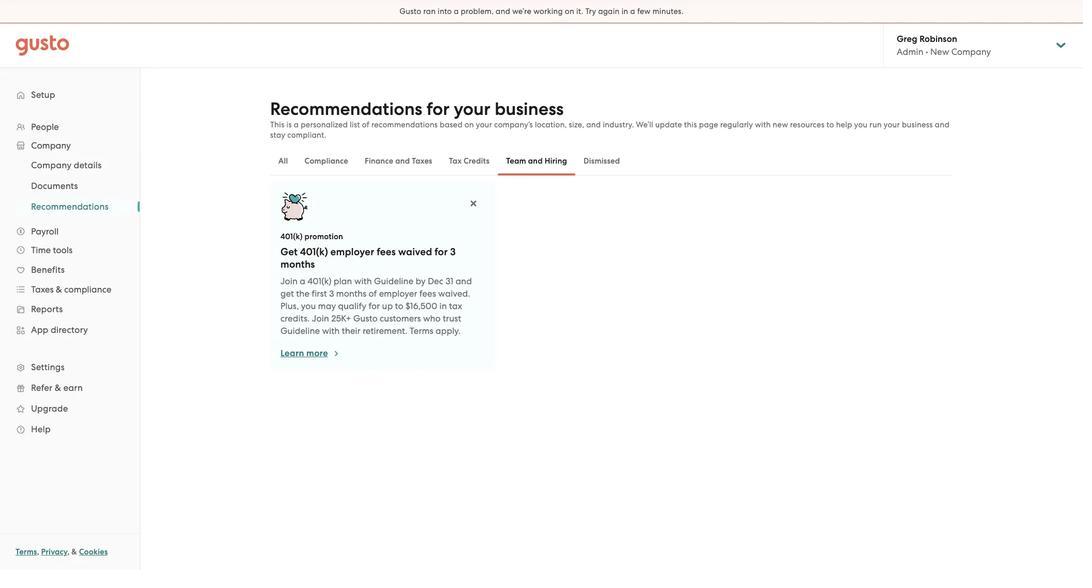 Task type: describe. For each thing, give the bounding box(es) containing it.
settings
[[31, 362, 65, 372]]

1 vertical spatial 401(k)
[[300, 246, 328, 258]]

2 vertical spatial &
[[71, 547, 77, 557]]

app directory
[[31, 325, 88, 335]]

documents link
[[19, 177, 129, 195]]

we're
[[513, 7, 532, 16]]

promotion
[[305, 232, 343, 241]]

of inside join a 401(k) plan with guideline by dec 31 and get the first 3 months of employer fees waived. plus, you may qualify for up to $16,500 in tax credits. join 25k+ gusto customers who trust guideline with their retirement. terms apply.
[[369, 288, 377, 299]]

is
[[287, 120, 292, 129]]

months inside join a 401(k) plan with guideline by dec 31 and get the first 3 months of employer fees waived. plus, you may qualify for up to $16,500 in tax credits. join 25k+ gusto customers who trust guideline with their retirement. terms apply.
[[336, 288, 367, 299]]

learn more
[[281, 348, 328, 359]]

for inside join a 401(k) plan with guideline by dec 31 and get the first 3 months of employer fees waived. plus, you may qualify for up to $16,500 in tax credits. join 25k+ gusto customers who trust guideline with their retirement. terms apply.
[[369, 301, 380, 311]]

1 horizontal spatial with
[[354, 276, 372, 286]]

based
[[440, 120, 463, 129]]

company for company
[[31, 140, 71, 151]]

team
[[506, 156, 526, 166]]

1 vertical spatial terms
[[16, 547, 37, 557]]

try
[[586, 7, 596, 16]]

recommendations link
[[19, 197, 129, 216]]

& for earn
[[55, 383, 61, 393]]

benefits
[[31, 265, 65, 275]]

time tools
[[31, 245, 73, 255]]

setup
[[31, 90, 55, 100]]

and inside join a 401(k) plan with guideline by dec 31 and get the first 3 months of employer fees waived. plus, you may qualify for up to $16,500 in tax credits. join 25k+ gusto customers who trust guideline with their retirement. terms apply.
[[456, 276, 472, 286]]

credits.
[[281, 313, 310, 324]]

company button
[[10, 136, 129, 155]]

list containing people
[[0, 118, 140, 440]]

401(k) inside join a 401(k) plan with guideline by dec 31 and get the first 3 months of employer fees waived. plus, you may qualify for up to $16,500 in tax credits. join 25k+ gusto customers who trust guideline with their retirement. terms apply.
[[308, 276, 332, 286]]

get
[[281, 246, 298, 258]]

•
[[926, 47, 929, 57]]

into
[[438, 7, 452, 16]]

minutes.
[[653, 7, 684, 16]]

this
[[684, 120, 697, 129]]

company details
[[31, 160, 102, 170]]

you inside join a 401(k) plan with guideline by dec 31 and get the first 3 months of employer fees waived. plus, you may qualify for up to $16,500 in tax credits. join 25k+ gusto customers who trust guideline with their retirement. terms apply.
[[301, 301, 316, 311]]

0 horizontal spatial guideline
[[281, 326, 320, 336]]

3 inside the 401(k) promotion get 401(k) employer fees waived for 3 months
[[450, 246, 456, 258]]

for inside recommendations for your business this is a personalized list of recommendations based on your company's location, size, and industry. we'll update this page regularly with new resources to help you run your business and stay compliant.
[[427, 98, 450, 120]]

3 inside join a 401(k) plan with guideline by dec 31 and get the first 3 months of employer fees waived. plus, you may qualify for up to $16,500 in tax credits. join 25k+ gusto customers who trust guideline with their retirement. terms apply.
[[329, 288, 334, 299]]

app directory link
[[10, 320, 129, 339]]

tax
[[449, 301, 462, 311]]

0 vertical spatial 401(k)
[[281, 232, 303, 241]]

2 , from the left
[[67, 547, 70, 557]]

new
[[773, 120, 789, 129]]

resources
[[791, 120, 825, 129]]

gusto inside join a 401(k) plan with guideline by dec 31 and get the first 3 months of employer fees waived. plus, you may qualify for up to $16,500 in tax credits. join 25k+ gusto customers who trust guideline with their retirement. terms apply.
[[353, 313, 378, 324]]

more
[[306, 348, 328, 359]]

taxes & compliance button
[[10, 280, 129, 299]]

setup link
[[10, 85, 129, 104]]

taxes inside dropdown button
[[31, 284, 54, 295]]

company for company details
[[31, 160, 72, 170]]

greg robinson admin • new company
[[897, 34, 992, 57]]

by
[[416, 276, 426, 286]]

list containing company details
[[0, 155, 140, 217]]

finance and taxes button
[[357, 149, 441, 173]]

apply.
[[436, 326, 461, 336]]

hiring
[[545, 156, 567, 166]]

the
[[296, 288, 310, 299]]

& for compliance
[[56, 284, 62, 295]]

compliance
[[305, 156, 348, 166]]

cookies button
[[79, 546, 108, 558]]

dismissed button
[[576, 149, 629, 173]]

refer & earn link
[[10, 378, 129, 397]]

gusto navigation element
[[0, 68, 140, 456]]

1 vertical spatial business
[[902, 120, 933, 129]]

size,
[[569, 120, 585, 129]]

plan
[[334, 276, 352, 286]]

benefits link
[[10, 260, 129, 279]]

again
[[598, 7, 620, 16]]

their
[[342, 326, 361, 336]]

compliance button
[[296, 149, 357, 173]]

compliant.
[[287, 130, 327, 140]]

help
[[837, 120, 853, 129]]

working
[[534, 7, 563, 16]]

privacy link
[[41, 547, 67, 557]]

fees inside join a 401(k) plan with guideline by dec 31 and get the first 3 months of employer fees waived. plus, you may qualify for up to $16,500 in tax credits. join 25k+ gusto customers who trust guideline with their retirement. terms apply.
[[420, 288, 436, 299]]

0 vertical spatial on
[[565, 7, 575, 16]]

for inside the 401(k) promotion get 401(k) employer fees waived for 3 months
[[435, 246, 448, 258]]

your up based
[[454, 98, 491, 120]]

new
[[931, 47, 950, 57]]

terms link
[[16, 547, 37, 557]]

earn
[[63, 383, 83, 393]]

in inside join a 401(k) plan with guideline by dec 31 and get the first 3 months of employer fees waived. plus, you may qualify for up to $16,500 in tax credits. join 25k+ gusto customers who trust guideline with their retirement. terms apply.
[[440, 301, 447, 311]]

company details link
[[19, 156, 129, 174]]

gusto ran into a problem, and we're working on it. try again in a few minutes.
[[400, 7, 684, 16]]

recommendation categories for your business tab list
[[270, 147, 954, 176]]

problem,
[[461, 7, 494, 16]]

0 horizontal spatial business
[[495, 98, 564, 120]]

qualify
[[338, 301, 367, 311]]

regularly
[[721, 120, 753, 129]]

0 vertical spatial in
[[622, 7, 629, 16]]

tax
[[449, 156, 462, 166]]

admin
[[897, 47, 924, 57]]

25k+
[[331, 313, 351, 324]]

all button
[[270, 149, 296, 173]]

taxes & compliance
[[31, 284, 112, 295]]

home image
[[16, 35, 69, 56]]

dismissed
[[584, 156, 620, 166]]

tools
[[53, 245, 73, 255]]

payroll
[[31, 226, 59, 237]]

few
[[638, 7, 651, 16]]

finance
[[365, 156, 394, 166]]



Task type: vqa. For each thing, say whether or not it's contained in the screenshot.
the base within the $ 40 /MO BASE PRICE $ 6 /MO PER PERSON
no



Task type: locate. For each thing, give the bounding box(es) containing it.
company inside the greg robinson admin • new company
[[952, 47, 992, 57]]

to right up
[[395, 301, 404, 311]]

0 horizontal spatial you
[[301, 301, 316, 311]]

& left cookies button
[[71, 547, 77, 557]]

1 horizontal spatial business
[[902, 120, 933, 129]]

3 up 31
[[450, 246, 456, 258]]

employer up the plan
[[331, 246, 374, 258]]

0 vertical spatial for
[[427, 98, 450, 120]]

1 vertical spatial in
[[440, 301, 447, 311]]

waived
[[398, 246, 432, 258]]

to inside recommendations for your business this is a personalized list of recommendations based on your company's location, size, and industry. we'll update this page regularly with new resources to help you run your business and stay compliant.
[[827, 120, 835, 129]]

1 horizontal spatial terms
[[410, 326, 434, 336]]

company's
[[494, 120, 533, 129]]

recommendations
[[372, 120, 438, 129]]

0 vertical spatial with
[[755, 120, 771, 129]]

update
[[656, 120, 682, 129]]

recommendations for your business this is a personalized list of recommendations based on your company's location, size, and industry. we'll update this page regularly with new resources to help you run your business and stay compliant.
[[270, 98, 950, 140]]

business
[[495, 98, 564, 120], [902, 120, 933, 129]]

3
[[450, 246, 456, 258], [329, 288, 334, 299]]

0 horizontal spatial gusto
[[353, 313, 378, 324]]

to inside join a 401(k) plan with guideline by dec 31 and get the first 3 months of employer fees waived. plus, you may qualify for up to $16,500 in tax credits. join 25k+ gusto customers who trust guideline with their retirement. terms apply.
[[395, 301, 404, 311]]

employer inside the 401(k) promotion get 401(k) employer fees waived for 3 months
[[331, 246, 374, 258]]

0 vertical spatial terms
[[410, 326, 434, 336]]

company up documents
[[31, 160, 72, 170]]

0 horizontal spatial to
[[395, 301, 404, 311]]

join down may at the bottom of the page
[[312, 313, 329, 324]]

in right again
[[622, 7, 629, 16]]

learn more link
[[281, 347, 341, 360]]

fees left waived
[[377, 246, 396, 258]]

finance and taxes
[[365, 156, 433, 166]]

all
[[279, 156, 288, 166]]

company down people on the top left of page
[[31, 140, 71, 151]]

join a 401(k) plan with guideline by dec 31 and get the first 3 months of employer fees waived. plus, you may qualify for up to $16,500 in tax credits. join 25k+ gusto customers who trust guideline with their retirement. terms apply.
[[281, 276, 472, 336]]

tax credits button
[[441, 149, 498, 173]]

0 vertical spatial 3
[[450, 246, 456, 258]]

1 vertical spatial to
[[395, 301, 404, 311]]

of
[[362, 120, 370, 129], [369, 288, 377, 299]]

your left company's
[[476, 120, 492, 129]]

on inside recommendations for your business this is a personalized list of recommendations based on your company's location, size, and industry. we'll update this page regularly with new resources to help you run your business and stay compliant.
[[465, 120, 474, 129]]

1 vertical spatial recommendations
[[31, 201, 109, 212]]

1 horizontal spatial gusto
[[400, 7, 422, 16]]

privacy
[[41, 547, 67, 557]]

,
[[37, 547, 39, 557], [67, 547, 70, 557]]

3 right first on the bottom of page
[[329, 288, 334, 299]]

401(k) promotion get 401(k) employer fees waived for 3 months
[[281, 232, 456, 270]]

& left the earn
[[55, 383, 61, 393]]

401(k) down promotion
[[300, 246, 328, 258]]

0 horizontal spatial recommendations
[[31, 201, 109, 212]]

guideline up up
[[374, 276, 414, 286]]

1 vertical spatial fees
[[420, 288, 436, 299]]

a right is
[[294, 120, 299, 129]]

payroll button
[[10, 222, 129, 241]]

1 vertical spatial for
[[435, 246, 448, 258]]

1 vertical spatial gusto
[[353, 313, 378, 324]]

1 horizontal spatial recommendations
[[270, 98, 422, 120]]

on right based
[[465, 120, 474, 129]]

gusto left 'ran'
[[400, 7, 422, 16]]

1 horizontal spatial fees
[[420, 288, 436, 299]]

1 horizontal spatial in
[[622, 7, 629, 16]]

you
[[855, 120, 868, 129], [301, 301, 316, 311]]

2 horizontal spatial with
[[755, 120, 771, 129]]

guideline down credits.
[[281, 326, 320, 336]]

, left cookies button
[[67, 547, 70, 557]]

terms inside join a 401(k) plan with guideline by dec 31 and get the first 3 months of employer fees waived. plus, you may qualify for up to $16,500 in tax credits. join 25k+ gusto customers who trust guideline with their retirement. terms apply.
[[410, 326, 434, 336]]

gusto down qualify
[[353, 313, 378, 324]]

1 horizontal spatial to
[[827, 120, 835, 129]]

1 vertical spatial guideline
[[281, 326, 320, 336]]

who
[[423, 313, 441, 324]]

recommendations inside recommendations for your business this is a personalized list of recommendations based on your company's location, size, and industry. we'll update this page regularly with new resources to help you run your business and stay compliant.
[[270, 98, 422, 120]]

0 horizontal spatial on
[[465, 120, 474, 129]]

retirement.
[[363, 326, 408, 336]]

join
[[281, 276, 298, 286], [312, 313, 329, 324]]

page
[[699, 120, 719, 129]]

2 list from the top
[[0, 155, 140, 217]]

company inside dropdown button
[[31, 140, 71, 151]]

compliance
[[64, 284, 112, 295]]

0 horizontal spatial with
[[322, 326, 340, 336]]

terms , privacy , & cookies
[[16, 547, 108, 557]]

location,
[[535, 120, 567, 129]]

plus,
[[281, 301, 299, 311]]

app
[[31, 325, 48, 335]]

a left few on the top right
[[631, 7, 636, 16]]

waived.
[[438, 288, 470, 299]]

customers
[[380, 313, 421, 324]]

of inside recommendations for your business this is a personalized list of recommendations based on your company's location, size, and industry. we'll update this page regularly with new resources to help you run your business and stay compliant.
[[362, 120, 370, 129]]

1 , from the left
[[37, 547, 39, 557]]

run
[[870, 120, 882, 129]]

terms down who
[[410, 326, 434, 336]]

0 vertical spatial join
[[281, 276, 298, 286]]

0 horizontal spatial fees
[[377, 246, 396, 258]]

for left up
[[369, 301, 380, 311]]

1 vertical spatial you
[[301, 301, 316, 311]]

401(k) up first on the bottom of page
[[308, 276, 332, 286]]

on left it.
[[565, 7, 575, 16]]

taxes left tax
[[412, 156, 433, 166]]

1 vertical spatial &
[[55, 383, 61, 393]]

with down '25k+' on the bottom left of the page
[[322, 326, 340, 336]]

fees inside the 401(k) promotion get 401(k) employer fees waived for 3 months
[[377, 246, 396, 258]]

1 horizontal spatial employer
[[379, 288, 417, 299]]

your right run
[[884, 120, 900, 129]]

with right the plan
[[354, 276, 372, 286]]

0 vertical spatial company
[[952, 47, 992, 57]]

2 vertical spatial company
[[31, 160, 72, 170]]

employer inside join a 401(k) plan with guideline by dec 31 and get the first 3 months of employer fees waived. plus, you may qualify for up to $16,500 in tax credits. join 25k+ gusto customers who trust guideline with their retirement. terms apply.
[[379, 288, 417, 299]]

1 vertical spatial with
[[354, 276, 372, 286]]

recommendations down documents link
[[31, 201, 109, 212]]

1 horizontal spatial months
[[336, 288, 367, 299]]

a up the
[[300, 276, 305, 286]]

employer up up
[[379, 288, 417, 299]]

with inside recommendations for your business this is a personalized list of recommendations based on your company's location, size, and industry. we'll update this page regularly with new resources to help you run your business and stay compliant.
[[755, 120, 771, 129]]

with left new
[[755, 120, 771, 129]]

1 vertical spatial months
[[336, 288, 367, 299]]

months up qualify
[[336, 288, 367, 299]]

0 horizontal spatial taxes
[[31, 284, 54, 295]]

to left help
[[827, 120, 835, 129]]

months down get
[[281, 258, 315, 270]]

2 vertical spatial for
[[369, 301, 380, 311]]

cookies
[[79, 547, 108, 557]]

2 vertical spatial 401(k)
[[308, 276, 332, 286]]

team and hiring button
[[498, 149, 576, 173]]

0 vertical spatial business
[[495, 98, 564, 120]]

0 horizontal spatial ,
[[37, 547, 39, 557]]

details
[[74, 160, 102, 170]]

this
[[270, 120, 285, 129]]

0 horizontal spatial employer
[[331, 246, 374, 258]]

robinson
[[920, 34, 958, 45]]

for up based
[[427, 98, 450, 120]]

a inside recommendations for your business this is a personalized list of recommendations based on your company's location, size, and industry. we'll update this page regularly with new resources to help you run your business and stay compliant.
[[294, 120, 299, 129]]

0 vertical spatial employer
[[331, 246, 374, 258]]

credits
[[464, 156, 490, 166]]

0 vertical spatial taxes
[[412, 156, 433, 166]]

documents
[[31, 181, 78, 191]]

up
[[382, 301, 393, 311]]

& up reports link
[[56, 284, 62, 295]]

team and hiring
[[506, 156, 567, 166]]

0 vertical spatial you
[[855, 120, 868, 129]]

1 vertical spatial taxes
[[31, 284, 54, 295]]

tax credits
[[449, 156, 490, 166]]

directory
[[51, 325, 88, 335]]

months inside the 401(k) promotion get 401(k) employer fees waived for 3 months
[[281, 258, 315, 270]]

taxes inside button
[[412, 156, 433, 166]]

to
[[827, 120, 835, 129], [395, 301, 404, 311]]

0 vertical spatial &
[[56, 284, 62, 295]]

learn
[[281, 348, 304, 359]]

a right into
[[454, 7, 459, 16]]

0 vertical spatial months
[[281, 258, 315, 270]]

2 vertical spatial with
[[322, 326, 340, 336]]

0 vertical spatial fees
[[377, 246, 396, 258]]

people
[[31, 122, 59, 132]]

personalized
[[301, 120, 348, 129]]

401(k) up get
[[281, 232, 303, 241]]

1 list from the top
[[0, 118, 140, 440]]

for right waived
[[435, 246, 448, 258]]

in
[[622, 7, 629, 16], [440, 301, 447, 311]]

list
[[0, 118, 140, 440], [0, 155, 140, 217]]

reports link
[[10, 300, 129, 318]]

0 horizontal spatial in
[[440, 301, 447, 311]]

1 horizontal spatial taxes
[[412, 156, 433, 166]]

you inside recommendations for your business this is a personalized list of recommendations based on your company's location, size, and industry. we'll update this page regularly with new resources to help you run your business and stay compliant.
[[855, 120, 868, 129]]

recommendations for recommendations
[[31, 201, 109, 212]]

business up company's
[[495, 98, 564, 120]]

recommendations up list
[[270, 98, 422, 120]]

upgrade
[[31, 403, 68, 414]]

0 horizontal spatial terms
[[16, 547, 37, 557]]

terms
[[410, 326, 434, 336], [16, 547, 37, 557]]

in left tax
[[440, 301, 447, 311]]

1 vertical spatial on
[[465, 120, 474, 129]]

0 horizontal spatial join
[[281, 276, 298, 286]]

company right new
[[952, 47, 992, 57]]

1 vertical spatial employer
[[379, 288, 417, 299]]

a
[[454, 7, 459, 16], [631, 7, 636, 16], [294, 120, 299, 129], [300, 276, 305, 286]]

1 horizontal spatial ,
[[67, 547, 70, 557]]

taxes up reports at the left of page
[[31, 284, 54, 295]]

1 vertical spatial of
[[369, 288, 377, 299]]

join up get
[[281, 276, 298, 286]]

industry.
[[603, 120, 634, 129]]

1 horizontal spatial you
[[855, 120, 868, 129]]

1 horizontal spatial 3
[[450, 246, 456, 258]]

employer
[[331, 246, 374, 258], [379, 288, 417, 299]]

0 vertical spatial to
[[827, 120, 835, 129]]

upgrade link
[[10, 399, 129, 418]]

recommendations for recommendations for your business this is a personalized list of recommendations based on your company's location, size, and industry. we'll update this page regularly with new resources to help you run your business and stay compliant.
[[270, 98, 422, 120]]

a inside join a 401(k) plan with guideline by dec 31 and get the first 3 months of employer fees waived. plus, you may qualify for up to $16,500 in tax credits. join 25k+ gusto customers who trust guideline with their retirement. terms apply.
[[300, 276, 305, 286]]

you down the
[[301, 301, 316, 311]]

may
[[318, 301, 336, 311]]

1 vertical spatial join
[[312, 313, 329, 324]]

greg
[[897, 34, 918, 45]]

company
[[952, 47, 992, 57], [31, 140, 71, 151], [31, 160, 72, 170]]

$16,500
[[406, 301, 438, 311]]

1 horizontal spatial join
[[312, 313, 329, 324]]

reports
[[31, 304, 63, 314]]

people button
[[10, 118, 129, 136]]

1 vertical spatial company
[[31, 140, 71, 151]]

recommendations
[[270, 98, 422, 120], [31, 201, 109, 212]]

get
[[281, 288, 294, 299]]

terms left privacy link
[[16, 547, 37, 557]]

, left privacy link
[[37, 547, 39, 557]]

it.
[[577, 7, 584, 16]]

&
[[56, 284, 62, 295], [55, 383, 61, 393], [71, 547, 77, 557]]

& inside dropdown button
[[56, 284, 62, 295]]

1 horizontal spatial guideline
[[374, 276, 414, 286]]

guideline
[[374, 276, 414, 286], [281, 326, 320, 336]]

1 vertical spatial 3
[[329, 288, 334, 299]]

0 vertical spatial of
[[362, 120, 370, 129]]

settings link
[[10, 358, 129, 376]]

stay
[[270, 130, 285, 140]]

0 vertical spatial recommendations
[[270, 98, 422, 120]]

0 horizontal spatial 3
[[329, 288, 334, 299]]

trust
[[443, 313, 461, 324]]

you left run
[[855, 120, 868, 129]]

31
[[446, 276, 454, 286]]

fees up $16,500
[[420, 288, 436, 299]]

0 vertical spatial guideline
[[374, 276, 414, 286]]

recommendations inside list
[[31, 201, 109, 212]]

1 horizontal spatial on
[[565, 7, 575, 16]]

0 horizontal spatial months
[[281, 258, 315, 270]]

business right run
[[902, 120, 933, 129]]

0 vertical spatial gusto
[[400, 7, 422, 16]]



